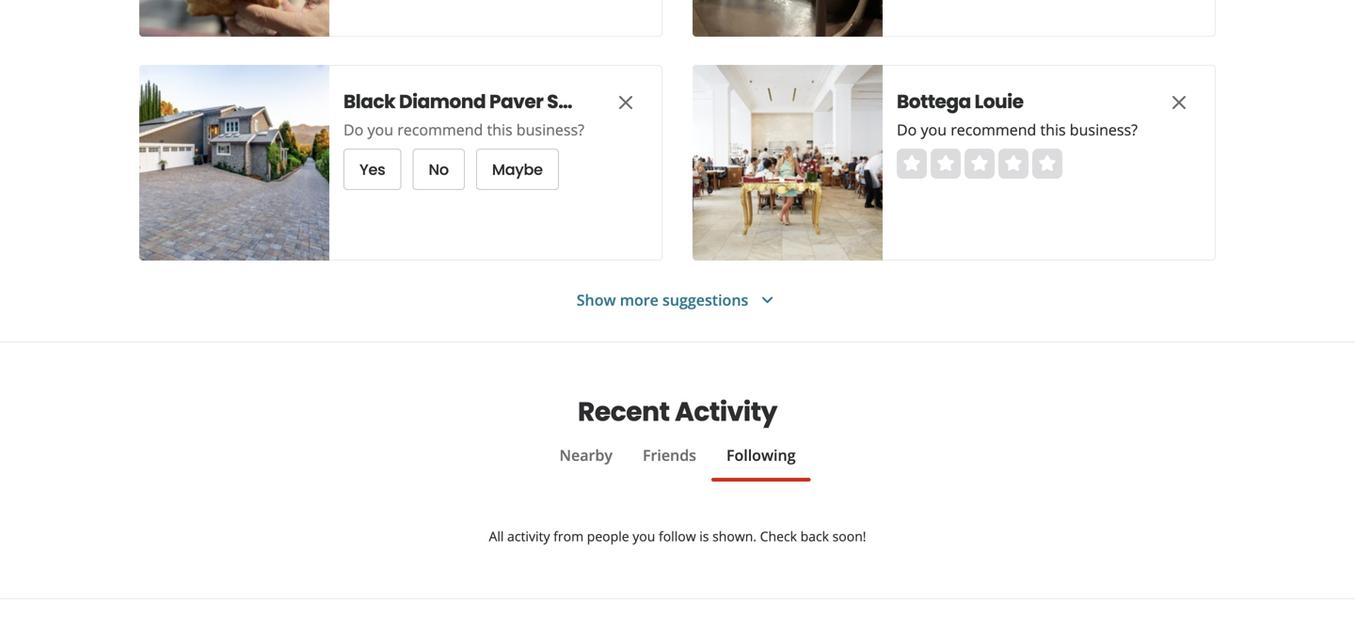 Task type: locate. For each thing, give the bounding box(es) containing it.
do
[[343, 120, 364, 140], [897, 120, 917, 140]]

do you recommend this business?
[[343, 120, 584, 140], [897, 120, 1138, 140]]

stones
[[547, 88, 611, 115]]

this down bottega louie link
[[1040, 120, 1066, 140]]

2 recommend from the left
[[951, 120, 1036, 140]]

None radio
[[931, 149, 961, 179], [998, 149, 1029, 179], [1032, 149, 1062, 179], [931, 149, 961, 179], [998, 149, 1029, 179], [1032, 149, 1062, 179]]

1 horizontal spatial do you recommend this business?
[[897, 120, 1138, 140]]

check
[[760, 528, 797, 545]]

business? down bottega louie link
[[1070, 120, 1138, 140]]

2 horizontal spatial you
[[921, 120, 947, 140]]

do down black
[[343, 120, 364, 140]]

recommend for louie
[[951, 120, 1036, 140]]

more
[[620, 290, 659, 310]]

1 horizontal spatial you
[[633, 528, 655, 545]]

2 business? from the left
[[1070, 120, 1138, 140]]

activity
[[507, 528, 550, 545]]

0 horizontal spatial do
[[343, 120, 364, 140]]

nearby
[[559, 445, 613, 465]]

business?
[[516, 120, 584, 140], [1070, 120, 1138, 140]]

louie
[[975, 88, 1023, 115]]

dismiss card image
[[614, 91, 637, 114]]

photo of bottega louie image
[[693, 65, 883, 261]]

recommend for diamond
[[397, 120, 483, 140]]

business? for louie
[[1070, 120, 1138, 140]]

1 do from the left
[[343, 120, 364, 140]]

do you recommend this business? down diamond
[[343, 120, 584, 140]]

do down bottega
[[897, 120, 917, 140]]

recommend
[[397, 120, 483, 140], [951, 120, 1036, 140]]

0 horizontal spatial this
[[487, 120, 513, 140]]

activity
[[675, 394, 777, 431]]

0 horizontal spatial business?
[[516, 120, 584, 140]]

rating element
[[897, 149, 1062, 179]]

0 horizontal spatial you
[[367, 120, 393, 140]]

recommend down diamond
[[397, 120, 483, 140]]

diamond
[[399, 88, 486, 115]]

recommend down louie
[[951, 120, 1036, 140]]

business? down black diamond paver stones & landscape
[[516, 120, 584, 140]]

you for bottega
[[921, 120, 947, 140]]

tab list
[[139, 444, 1216, 482]]

24 chevron down v2 image
[[756, 289, 778, 312]]

yes button
[[343, 149, 401, 190]]

None radio
[[897, 149, 927, 179], [965, 149, 995, 179], [897, 149, 927, 179], [965, 149, 995, 179]]

do you recommend this business? down bottega louie link
[[897, 120, 1138, 140]]

you
[[367, 120, 393, 140], [921, 120, 947, 140], [633, 528, 655, 545]]

explore recent activity section section
[[139, 343, 1216, 599]]

1 recommend from the left
[[397, 120, 483, 140]]

bottega louie
[[897, 88, 1023, 115]]

1 horizontal spatial do
[[897, 120, 917, 140]]

you for black
[[367, 120, 393, 140]]

following
[[726, 445, 796, 465]]

you down black
[[367, 120, 393, 140]]

you down bottega
[[921, 120, 947, 140]]

0 horizontal spatial do you recommend this business?
[[343, 120, 584, 140]]

recent activity
[[578, 394, 777, 431]]

1 horizontal spatial recommend
[[951, 120, 1036, 140]]

do for bottega louie
[[897, 120, 917, 140]]

2 do you recommend this business? from the left
[[897, 120, 1138, 140]]

maybe button
[[476, 149, 559, 190]]

2 this from the left
[[1040, 120, 1066, 140]]

0 horizontal spatial recommend
[[397, 120, 483, 140]]

business? for diamond
[[516, 120, 584, 140]]

1 this from the left
[[487, 120, 513, 140]]

this for diamond
[[487, 120, 513, 140]]

this down paver at the left
[[487, 120, 513, 140]]

2 do from the left
[[897, 120, 917, 140]]

paver
[[489, 88, 543, 115]]

1 business? from the left
[[516, 120, 584, 140]]

black diamond paver stones & landscape link
[[343, 88, 735, 115]]

you left follow
[[633, 528, 655, 545]]

yes
[[359, 159, 385, 180]]

this
[[487, 120, 513, 140], [1040, 120, 1066, 140]]

1 horizontal spatial this
[[1040, 120, 1066, 140]]

friends
[[643, 445, 696, 465]]

landscape
[[633, 88, 735, 115]]

1 horizontal spatial business?
[[1070, 120, 1138, 140]]

1 do you recommend this business? from the left
[[343, 120, 584, 140]]

suggestions
[[662, 290, 748, 310]]



Task type: vqa. For each thing, say whether or not it's contained in the screenshot.
the bottom Yelp for Business
no



Task type: describe. For each thing, give the bounding box(es) containing it.
dismiss card image
[[1168, 91, 1190, 114]]

bottega louie link
[[897, 88, 1132, 115]]

no
[[429, 159, 449, 180]]

all
[[489, 528, 504, 545]]

do you recommend this business? for louie
[[897, 120, 1138, 140]]

from
[[553, 528, 584, 545]]

people
[[587, 528, 629, 545]]

all activity from people you follow is shown. check back soon!
[[489, 528, 866, 545]]

show
[[577, 290, 616, 310]]

is
[[699, 528, 709, 545]]

this for louie
[[1040, 120, 1066, 140]]

soon!
[[832, 528, 866, 545]]

photo of st paul fish company image
[[139, 0, 329, 37]]

show more suggestions
[[577, 290, 748, 310]]

you inside explore recent activity section section
[[633, 528, 655, 545]]

do you recommend this business? for diamond
[[343, 120, 584, 140]]

photo of black diamond paver stones & landscape image
[[139, 65, 329, 261]]

&
[[614, 88, 629, 115]]

bottega
[[897, 88, 971, 115]]

do for black diamond paver stones & landscape
[[343, 120, 364, 140]]

no button
[[413, 149, 465, 190]]

shown.
[[712, 528, 757, 545]]

photo of universal citywalk hollywood image
[[693, 0, 883, 37]]

recent
[[578, 394, 670, 431]]

black diamond paver stones & landscape
[[343, 88, 735, 115]]

(no rating) image
[[897, 149, 1062, 179]]

maybe
[[492, 159, 543, 180]]

black
[[343, 88, 395, 115]]

show more suggestions button
[[577, 289, 778, 312]]

follow
[[659, 528, 696, 545]]

tab list containing nearby
[[139, 444, 1216, 482]]

back
[[800, 528, 829, 545]]



